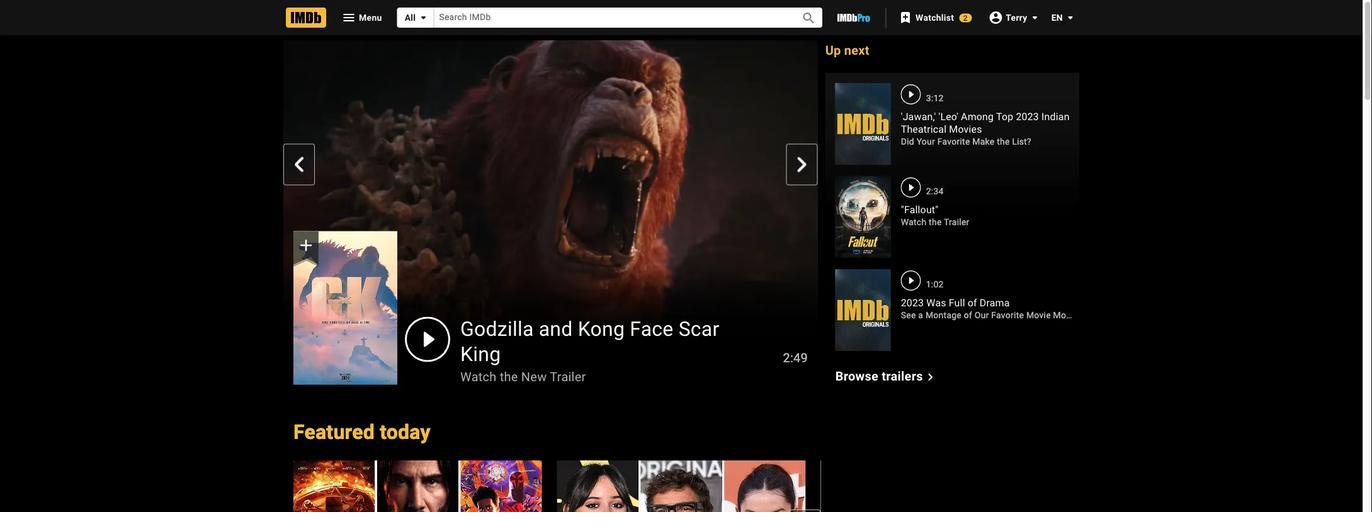 Task type: vqa. For each thing, say whether or not it's contained in the screenshot.


Task type: describe. For each thing, give the bounding box(es) containing it.
2023 inside 2023 was full of drama see a montage of our favorite movie moments
[[901, 297, 924, 309]]

featured today
[[294, 421, 431, 445]]

was
[[927, 297, 946, 309]]

movie
[[1027, 311, 1051, 321]]

chevron right image
[[923, 370, 938, 385]]

en
[[1052, 12, 1063, 23]]

arrow drop down image
[[416, 10, 431, 25]]

the most gripping drama of 2023 image
[[836, 270, 891, 352]]

make
[[973, 137, 995, 147]]

2:49
[[783, 351, 808, 366]]

face
[[630, 318, 674, 341]]

top 10 most popular indian theatrical movies of 2023 image
[[836, 83, 891, 165]]

event photo image
[[557, 461, 806, 513]]

chevron left inline image
[[292, 157, 307, 172]]

menu image
[[341, 10, 357, 25]]

arrow drop down image inside the "en" button
[[1063, 10, 1078, 25]]

2023 inside 'jawan,' 'leo' among top 2023 indian theatrical movies did your favorite make the list?
[[1016, 111, 1039, 123]]

none field inside the all search field
[[434, 8, 787, 27]]

account circle image
[[988, 10, 1004, 25]]

the inside "fallout" watch the trailer
[[929, 217, 942, 228]]

terry button
[[982, 6, 1043, 29]]

a
[[919, 311, 923, 321]]

king
[[460, 343, 501, 367]]

chevron right inline image
[[795, 157, 810, 172]]

godzilla and kong face scar king group
[[283, 40, 818, 385]]

kong
[[578, 318, 625, 341]]

godzilla and kong face scar king element
[[283, 40, 818, 385]]

menu
[[359, 12, 382, 23]]

All search field
[[397, 8, 823, 28]]

2023 was full of drama see a montage of our favorite movie moments
[[901, 297, 1092, 321]]

3:12
[[926, 93, 944, 103]]

new
[[521, 370, 547, 385]]

terry
[[1006, 12, 1028, 23]]

the inside "godzilla and kong face scar king" element
[[500, 370, 518, 385]]

among
[[961, 111, 994, 123]]

full
[[949, 297, 965, 309]]

2
[[964, 14, 968, 22]]

0 vertical spatial of
[[968, 297, 977, 309]]

favorite for montage
[[992, 311, 1024, 321]]

and
[[539, 318, 573, 341]]

submit search image
[[801, 11, 817, 26]]

all
[[405, 12, 416, 23]]

all button
[[397, 8, 434, 28]]

movies
[[949, 123, 982, 135]]

your
[[917, 137, 935, 147]]

watch inside "godzilla and kong face scar king" element
[[460, 370, 497, 385]]

top
[[996, 111, 1014, 123]]

godzilla and kong face scar king image
[[283, 40, 818, 341]]

today
[[380, 421, 431, 445]]

browse
[[836, 369, 879, 384]]

watch inside "fallout" watch the trailer
[[901, 217, 927, 228]]

our
[[975, 311, 989, 321]]

"fallout"
[[901, 204, 939, 216]]

en button
[[1042, 6, 1078, 29]]



Task type: locate. For each thing, give the bounding box(es) containing it.
0 horizontal spatial trailer
[[550, 370, 586, 385]]

next
[[845, 43, 870, 58]]

favorite inside 'jawan,' 'leo' among top 2023 indian theatrical movies did your favorite make the list?
[[938, 137, 970, 147]]

1 vertical spatial 2023
[[901, 297, 924, 309]]

"fallout" watch the trailer
[[901, 204, 970, 228]]

0 vertical spatial trailer
[[944, 217, 970, 228]]

2023
[[1016, 111, 1039, 123], [901, 297, 924, 309]]

0 vertical spatial 2023
[[1016, 111, 1039, 123]]

0 vertical spatial the
[[997, 137, 1010, 147]]

up
[[826, 43, 841, 58]]

favorite down the drama
[[992, 311, 1024, 321]]

фоллаут image
[[836, 176, 891, 258]]

watchlist image
[[898, 10, 913, 25]]

0 horizontal spatial the
[[500, 370, 518, 385]]

drama
[[980, 297, 1010, 309]]

None field
[[434, 8, 787, 27]]

scar
[[679, 318, 720, 341]]

2:34
[[926, 186, 944, 197]]

1 vertical spatial favorite
[[992, 311, 1024, 321]]

home image
[[286, 8, 326, 28]]

Search IMDb text field
[[434, 8, 787, 27]]

of
[[968, 297, 977, 309], [964, 311, 973, 321]]

favorite for movies
[[938, 137, 970, 147]]

the
[[997, 137, 1010, 147], [929, 217, 942, 228], [500, 370, 518, 385]]

list?
[[1012, 137, 1032, 147]]

watch the new trailer
[[460, 370, 586, 385]]

0 horizontal spatial arrow drop down image
[[1028, 10, 1043, 25]]

1 horizontal spatial arrow drop down image
[[1063, 10, 1078, 25]]

featured
[[294, 421, 375, 445]]

poster image
[[294, 461, 542, 513]]

did
[[901, 137, 915, 147]]

1 vertical spatial watch
[[460, 370, 497, 385]]

1 horizontal spatial 2023
[[1016, 111, 1039, 123]]

1 vertical spatial the
[[929, 217, 942, 228]]

see
[[901, 311, 916, 321]]

indian
[[1042, 111, 1070, 123]]

of left our
[[964, 311, 973, 321]]

trailers
[[882, 369, 923, 384]]

'jawan,'
[[901, 111, 936, 123]]

1 horizontal spatial favorite
[[992, 311, 1024, 321]]

'leo'
[[939, 111, 959, 123]]

the left "new"
[[500, 370, 518, 385]]

godzilla
[[460, 318, 534, 341]]

1 horizontal spatial the
[[929, 217, 942, 228]]

arrow drop down image inside terry "button"
[[1028, 10, 1043, 25]]

browse trailers
[[836, 369, 923, 384]]

browse trailers link
[[836, 369, 938, 385]]

favorite inside 2023 was full of drama see a montage of our favorite movie moments
[[992, 311, 1024, 321]]

0 horizontal spatial favorite
[[938, 137, 970, 147]]

godzilla x kong: the new empire image
[[294, 231, 397, 385], [294, 231, 397, 385]]

1 horizontal spatial trailer
[[944, 217, 970, 228]]

'jawan,' 'leo' among top 2023 indian theatrical movies did your favorite make the list?
[[901, 111, 1070, 147]]

watchlist
[[916, 12, 954, 23]]

0 vertical spatial watch
[[901, 217, 927, 228]]

trailer for watch the new trailer
[[550, 370, 586, 385]]

theatrical
[[901, 123, 947, 135]]

1:02
[[926, 279, 944, 290]]

montage
[[926, 311, 962, 321]]

trailer
[[944, 217, 970, 228], [550, 370, 586, 385]]

watch down "fallout"
[[901, 217, 927, 228]]

1 vertical spatial trailer
[[550, 370, 586, 385]]

trailer inside "fallout" watch the trailer
[[944, 217, 970, 228]]

2 vertical spatial the
[[500, 370, 518, 385]]

menu button
[[331, 8, 392, 28]]

favorite
[[938, 137, 970, 147], [992, 311, 1024, 321]]

0 vertical spatial favorite
[[938, 137, 970, 147]]

the left the list?
[[997, 137, 1010, 147]]

2023 up see
[[901, 297, 924, 309]]

the down "fallout"
[[929, 217, 942, 228]]

0 horizontal spatial 2023
[[901, 297, 924, 309]]

group
[[294, 231, 397, 385], [294, 461, 542, 513], [557, 461, 806, 513], [821, 461, 1069, 513], [821, 461, 1069, 513]]

arrow drop down image
[[1028, 10, 1043, 25], [1063, 10, 1078, 25]]

arrow drop down image left "en"
[[1028, 10, 1043, 25]]

moments
[[1053, 311, 1092, 321]]

arrow drop down image right terry at the top right of page
[[1063, 10, 1078, 25]]

watch down king
[[460, 370, 497, 385]]

godzilla and kong face scar king
[[460, 318, 720, 367]]

of right full
[[968, 297, 977, 309]]

2 horizontal spatial the
[[997, 137, 1010, 147]]

0 horizontal spatial watch
[[460, 370, 497, 385]]

favorite down the movies
[[938, 137, 970, 147]]

trailer inside "godzilla and kong face scar king" element
[[550, 370, 586, 385]]

the inside 'jawan,' 'leo' among top 2023 indian theatrical movies did your favorite make the list?
[[997, 137, 1010, 147]]

trailer for "fallout" watch the trailer
[[944, 217, 970, 228]]

2023 right top
[[1016, 111, 1039, 123]]

1 horizontal spatial watch
[[901, 217, 927, 228]]

up next
[[826, 43, 870, 58]]

1 vertical spatial of
[[964, 311, 973, 321]]

watch
[[901, 217, 927, 228], [460, 370, 497, 385]]



